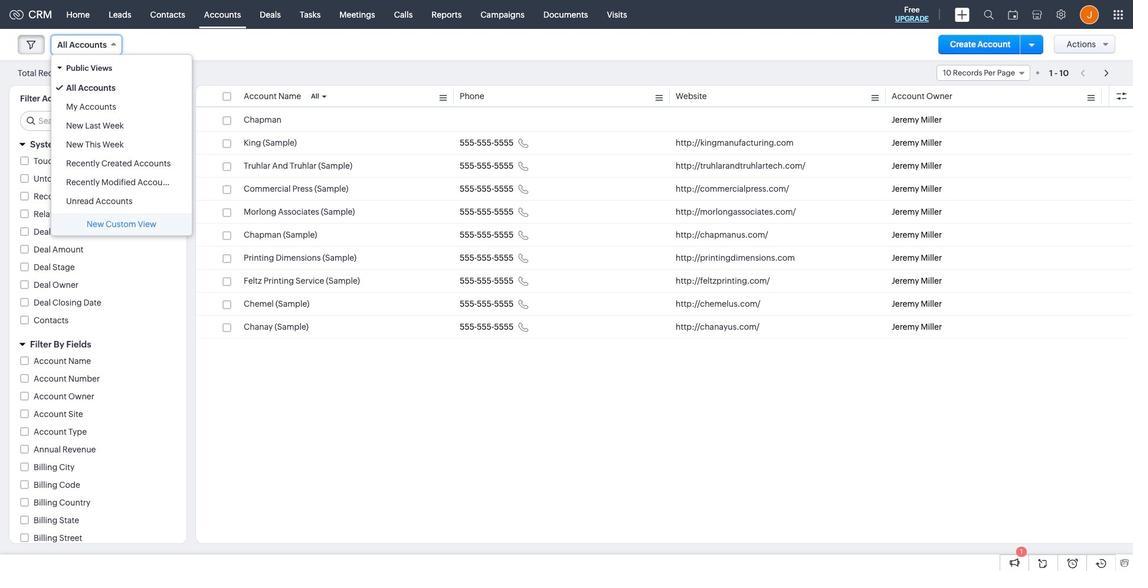 Task type: vqa. For each thing, say whether or not it's contained in the screenshot.
'region' in the top of the page
yes



Task type: locate. For each thing, give the bounding box(es) containing it.
region
[[51, 79, 192, 211]]

logo image
[[9, 10, 24, 19]]

Search text field
[[21, 112, 177, 130]]

None field
[[51, 35, 122, 55], [937, 65, 1031, 81], [51, 35, 122, 55], [937, 65, 1031, 81]]

calendar image
[[1009, 10, 1019, 19]]

create menu element
[[948, 0, 977, 29]]

row group
[[196, 109, 1134, 339]]

create menu image
[[955, 7, 970, 22]]



Task type: describe. For each thing, give the bounding box(es) containing it.
search image
[[984, 9, 994, 19]]

profile element
[[1073, 0, 1107, 29]]

profile image
[[1081, 5, 1099, 24]]

search element
[[977, 0, 1001, 29]]



